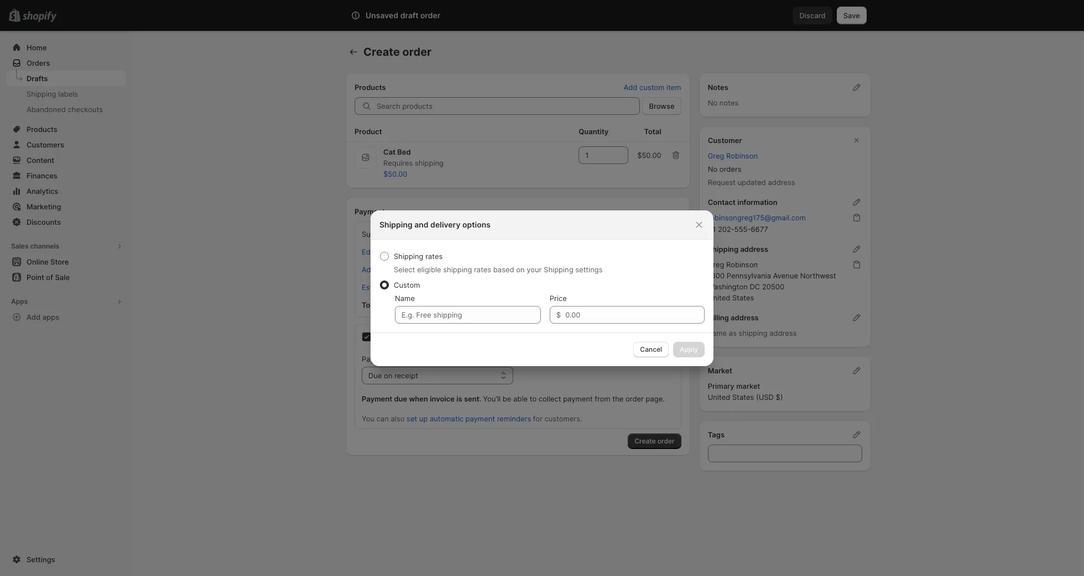Task type: describe. For each thing, give the bounding box(es) containing it.
shipping for shipping labels
[[27, 90, 56, 98]]

discard
[[800, 11, 826, 20]]

information
[[738, 198, 778, 207]]

page.
[[646, 395, 665, 404]]

subtotal
[[362, 230, 390, 239]]

shipping inside cat bed requires shipping $50.00
[[415, 159, 444, 168]]

as
[[729, 329, 737, 338]]

payment for payment
[[355, 207, 385, 216]]

$50.00 inside cat bed requires shipping $50.00
[[383, 170, 407, 179]]

states inside greg robinson 1600 pennsylvania avenue northwest washington dc 20500 united states
[[732, 294, 754, 303]]

no notes
[[708, 98, 739, 107]]

$50.00 button
[[377, 167, 414, 182]]

quantity
[[579, 127, 609, 136]]

set up automatic payment reminders link
[[407, 415, 531, 424]]

edit discount
[[362, 248, 406, 257]]

discounts link
[[7, 215, 126, 230]]

1 vertical spatial on
[[384, 372, 392, 381]]

the
[[613, 395, 624, 404]]

robinson for orders
[[726, 152, 758, 160]]

payment terms
[[362, 355, 413, 364]]

payment for payment due later
[[376, 333, 406, 342]]

shipping for shipping rates
[[394, 252, 423, 261]]

save button
[[837, 7, 867, 24]]

price
[[550, 294, 567, 303]]

greg for greg robinson no orders request updated address
[[708, 152, 724, 160]]

0 horizontal spatial create order
[[363, 45, 432, 59]]

abandoned checkouts
[[27, 105, 103, 114]]

0 horizontal spatial create
[[363, 45, 400, 59]]

custom
[[394, 281, 420, 290]]

add shipping or delivery button
[[355, 262, 451, 278]]

abandoned checkouts link
[[7, 102, 126, 117]]

sales channels button
[[7, 239, 126, 254]]

shipping labels
[[27, 90, 78, 98]]

be
[[503, 395, 511, 404]]

based
[[493, 265, 514, 274]]

order down search
[[402, 45, 432, 59]]

updated
[[738, 178, 766, 187]]

later
[[423, 333, 438, 342]]

discounts
[[27, 218, 61, 227]]

0 vertical spatial rates
[[425, 252, 443, 261]]

collect
[[539, 395, 561, 404]]

dc
[[750, 283, 760, 292]]

(usd
[[756, 393, 774, 402]]

shipping and delivery options
[[379, 220, 491, 229]]

same
[[708, 329, 727, 338]]

robinson for pennsylvania
[[726, 261, 758, 269]]

market
[[736, 382, 760, 391]]

labels
[[58, 90, 78, 98]]

up
[[419, 415, 428, 424]]

create order button
[[628, 434, 681, 450]]

$
[[556, 311, 561, 319]]

cat bed requires shipping $50.00
[[383, 148, 444, 179]]

discard link
[[793, 7, 832, 24]]

due
[[368, 372, 382, 381]]

washington
[[708, 283, 748, 292]]

payment for payment due when invoice is sent. you'll be able to collect payment from the order page.
[[362, 395, 392, 404]]

add for add apps
[[27, 313, 41, 322]]

1 no from the top
[[708, 98, 718, 107]]

delivery inside dialog
[[430, 220, 461, 229]]

shipping address
[[708, 245, 768, 254]]

order right draft at the left top
[[420, 11, 441, 20]]

sales
[[11, 242, 28, 251]]

checkouts
[[68, 105, 103, 114]]

shipping for shipping and delivery options
[[379, 220, 413, 229]]

due for later
[[408, 333, 421, 342]]

add shipping or delivery
[[362, 266, 444, 274]]

to
[[530, 395, 537, 404]]

market
[[708, 367, 732, 376]]

greg robinson no orders request updated address
[[708, 152, 795, 187]]

select
[[394, 265, 415, 274]]

you can also set up automatic payment reminders for customers.
[[362, 415, 582, 424]]

notes
[[708, 83, 728, 92]]

apps
[[42, 313, 59, 322]]

cat
[[383, 148, 396, 157]]

browse button
[[643, 97, 681, 115]]

due for when
[[394, 395, 407, 404]]

can
[[376, 415, 389, 424]]

drafts
[[27, 74, 48, 83]]

robinsongreg175@gmail.com button
[[701, 210, 813, 226]]

invoice
[[430, 395, 455, 404]]

primary market united states (usd $)
[[708, 382, 783, 402]]

address up same as shipping address
[[731, 314, 759, 323]]

draft
[[400, 11, 419, 20]]

address inside greg robinson no orders request updated address
[[768, 178, 795, 187]]

options
[[462, 220, 491, 229]]

settings link
[[7, 553, 126, 568]]

search button
[[382, 7, 703, 24]]

create order inside button
[[635, 438, 675, 446]]

1 horizontal spatial payment
[[563, 395, 593, 404]]

1 horizontal spatial $50.00
[[637, 151, 661, 160]]

address down 6677
[[740, 245, 768, 254]]

reminders
[[497, 415, 531, 424]]

1600
[[708, 272, 725, 280]]

0 horizontal spatial payment
[[466, 415, 495, 424]]

shipping labels link
[[7, 86, 126, 102]]

bed
[[397, 148, 411, 157]]

when
[[409, 395, 428, 404]]

add custom item
[[624, 83, 681, 92]]

create inside button
[[635, 438, 656, 446]]

add apps
[[27, 313, 59, 322]]

payment for payment terms
[[362, 355, 392, 364]]



Task type: locate. For each thing, give the bounding box(es) containing it.
1 vertical spatial total
[[362, 301, 379, 310]]

item
[[667, 83, 681, 92]]

on left the your
[[516, 265, 525, 274]]

1 vertical spatial rates
[[474, 265, 491, 274]]

$50.00 down requires
[[383, 170, 407, 179]]

$50.00 down browse button
[[637, 151, 661, 160]]

0 vertical spatial total
[[644, 127, 661, 136]]

shipping down drafts
[[27, 90, 56, 98]]

add for add shipping or delivery
[[362, 266, 376, 274]]

settings
[[27, 556, 55, 565]]

shipping rates
[[394, 252, 443, 261]]

save
[[843, 11, 860, 20]]

shipping down discount
[[378, 266, 406, 274]]

rates right the —
[[474, 265, 491, 274]]

shipping up select
[[394, 252, 423, 261]]

customers.
[[545, 415, 582, 424]]

robinsongreg175@gmail.com
[[708, 214, 806, 222]]

eligible
[[417, 265, 441, 274]]

payment up payment terms
[[376, 333, 406, 342]]

shopify image
[[22, 11, 57, 23]]

2 states from the top
[[732, 393, 754, 402]]

0 vertical spatial robinson
[[726, 152, 758, 160]]

billing address
[[708, 314, 759, 323]]

0 horizontal spatial total
[[362, 301, 379, 310]]

1 united from the top
[[708, 294, 730, 303]]

0 horizontal spatial due
[[394, 395, 407, 404]]

due left the later
[[408, 333, 421, 342]]

0 vertical spatial delivery
[[430, 220, 461, 229]]

orders
[[720, 165, 742, 174]]

tags
[[708, 431, 725, 440]]

1 horizontal spatial create order
[[635, 438, 675, 446]]

rates up eligible
[[425, 252, 443, 261]]

shipping right eligible
[[443, 265, 472, 274]]

terms
[[394, 355, 413, 364]]

products
[[355, 83, 386, 92]]

or
[[408, 266, 415, 274]]

united
[[708, 294, 730, 303], [708, 393, 730, 402]]

browse
[[649, 102, 675, 111]]

1 vertical spatial delivery
[[417, 266, 444, 274]]

contact
[[708, 198, 736, 207]]

202-
[[718, 225, 735, 234]]

states
[[732, 294, 754, 303], [732, 393, 754, 402]]

create order down "unsaved draft order"
[[363, 45, 432, 59]]

greg down customer
[[708, 152, 724, 160]]

delivery right and
[[430, 220, 461, 229]]

1 horizontal spatial add
[[362, 266, 376, 274]]

payment down sent.
[[466, 415, 495, 424]]

2 greg from the top
[[708, 261, 724, 269]]

you'll
[[483, 395, 501, 404]]

2 no from the top
[[708, 165, 718, 174]]

united inside primary market united states (usd $)
[[708, 393, 730, 402]]

create down unsaved
[[363, 45, 400, 59]]

sent.
[[464, 395, 481, 404]]

states down dc in the right of the page
[[732, 294, 754, 303]]

0 vertical spatial create order
[[363, 45, 432, 59]]

united inside greg robinson 1600 pennsylvania avenue northwest washington dc 20500 united states
[[708, 294, 730, 303]]

shipping right requires
[[415, 159, 444, 168]]

orders
[[27, 59, 50, 67]]

united down primary
[[708, 393, 730, 402]]

greg up 1600
[[708, 261, 724, 269]]

home
[[27, 43, 47, 52]]

1 vertical spatial create order
[[635, 438, 675, 446]]

delivery down shipping rates
[[417, 266, 444, 274]]

add left apps
[[27, 313, 41, 322]]

request
[[708, 178, 736, 187]]

abandoned
[[27, 105, 66, 114]]

1 horizontal spatial total
[[644, 127, 661, 136]]

1 vertical spatial robinson
[[726, 261, 758, 269]]

on inside dialog
[[516, 265, 525, 274]]

product
[[355, 127, 382, 136]]

0 vertical spatial add
[[624, 83, 638, 92]]

payment left from
[[563, 395, 593, 404]]

your
[[527, 265, 542, 274]]

channels
[[30, 242, 59, 251]]

shipping inside the shipping and delivery options dialog
[[443, 265, 472, 274]]

20500
[[762, 283, 784, 292]]

address down the 20500
[[770, 329, 797, 338]]

set
[[407, 415, 417, 424]]

due on receipt
[[368, 372, 418, 381]]

0 vertical spatial united
[[708, 294, 730, 303]]

unsaved draft order
[[366, 11, 441, 20]]

greg robinson 1600 pennsylvania avenue northwest washington dc 20500 united states
[[708, 261, 836, 303]]

Name text field
[[395, 306, 541, 324]]

same as shipping address
[[708, 329, 797, 338]]

1 vertical spatial states
[[732, 393, 754, 402]]

create down the page.
[[635, 438, 656, 446]]

robinson up pennsylvania
[[726, 261, 758, 269]]

apps
[[11, 298, 28, 306]]

united down washington
[[708, 294, 730, 303]]

1 greg from the top
[[708, 152, 724, 160]]

+1
[[708, 225, 716, 234]]

on right 'due'
[[384, 372, 392, 381]]

orders link
[[7, 55, 126, 71]]

add for add custom item
[[624, 83, 638, 92]]

receipt
[[394, 372, 418, 381]]

on
[[516, 265, 525, 274], [384, 372, 392, 381]]

search
[[400, 11, 424, 20]]

—
[[461, 266, 468, 274]]

create
[[363, 45, 400, 59], [635, 438, 656, 446]]

0 horizontal spatial $50.00
[[383, 170, 407, 179]]

0 horizontal spatial on
[[384, 372, 392, 381]]

greg inside greg robinson no orders request updated address
[[708, 152, 724, 160]]

robinson up the orders
[[726, 152, 758, 160]]

add left custom
[[624, 83, 638, 92]]

add down edit
[[362, 266, 376, 274]]

create order down the page.
[[635, 438, 675, 446]]

total down browse button
[[644, 127, 661, 136]]

0 vertical spatial due
[[408, 333, 421, 342]]

edit
[[362, 248, 375, 257]]

shipping for shipping address
[[708, 245, 739, 254]]

1 vertical spatial united
[[708, 393, 730, 402]]

+1 202-555-6677
[[708, 225, 768, 234]]

0 vertical spatial $50.00
[[637, 151, 661, 160]]

edit discount button
[[355, 245, 413, 260]]

billing
[[708, 314, 729, 323]]

shipping right as
[[739, 329, 768, 338]]

Price text field
[[565, 306, 705, 324]]

$47.50
[[650, 301, 674, 310]]

0 vertical spatial payment
[[563, 395, 593, 404]]

1 horizontal spatial on
[[516, 265, 525, 274]]

2 robinson from the top
[[726, 261, 758, 269]]

0 vertical spatial no
[[708, 98, 718, 107]]

shipping inside add shipping or delivery button
[[378, 266, 406, 274]]

no inside greg robinson no orders request updated address
[[708, 165, 718, 174]]

1 vertical spatial payment
[[466, 415, 495, 424]]

2 horizontal spatial add
[[624, 83, 638, 92]]

0 vertical spatial greg
[[708, 152, 724, 160]]

due
[[408, 333, 421, 342], [394, 395, 407, 404]]

address right updated
[[768, 178, 795, 187]]

payment up 'due'
[[362, 355, 392, 364]]

greg for greg robinson 1600 pennsylvania avenue northwest washington dc 20500 united states
[[708, 261, 724, 269]]

1 horizontal spatial rates
[[474, 265, 491, 274]]

1 vertical spatial no
[[708, 165, 718, 174]]

northwest
[[800, 272, 836, 280]]

notes
[[720, 98, 739, 107]]

shipping down 202-
[[708, 245, 739, 254]]

add inside button
[[624, 83, 638, 92]]

apps button
[[7, 294, 126, 310]]

cancel button
[[634, 342, 669, 358]]

0 vertical spatial create
[[363, 45, 400, 59]]

robinson
[[726, 152, 758, 160], [726, 261, 758, 269]]

delivery inside button
[[417, 266, 444, 274]]

1 states from the top
[[732, 294, 754, 303]]

select eligible shipping rates based on your shipping settings
[[394, 265, 603, 274]]

robinson inside greg robinson 1600 pennsylvania avenue northwest washington dc 20500 united states
[[726, 261, 758, 269]]

is
[[456, 395, 462, 404]]

name
[[395, 294, 415, 303]]

0 horizontal spatial rates
[[425, 252, 443, 261]]

no
[[708, 98, 718, 107], [708, 165, 718, 174]]

due left 'when'
[[394, 395, 407, 404]]

states inside primary market united states (usd $)
[[732, 393, 754, 402]]

payment up can
[[362, 395, 392, 404]]

1 vertical spatial $50.00
[[383, 170, 407, 179]]

payment up subtotal
[[355, 207, 385, 216]]

address
[[768, 178, 795, 187], [740, 245, 768, 254], [731, 314, 759, 323], [770, 329, 797, 338]]

greg inside greg robinson 1600 pennsylvania avenue northwest washington dc 20500 united states
[[708, 261, 724, 269]]

settings
[[575, 265, 603, 274]]

order down the page.
[[658, 438, 675, 446]]

6677
[[751, 225, 768, 234]]

contact information
[[708, 198, 778, 207]]

order right the at the right of page
[[626, 395, 644, 404]]

0 vertical spatial on
[[516, 265, 525, 274]]

1 robinson from the top
[[726, 152, 758, 160]]

also
[[391, 415, 405, 424]]

sales channels
[[11, 242, 59, 251]]

shipping up subtotal
[[379, 220, 413, 229]]

order inside button
[[658, 438, 675, 446]]

for
[[533, 415, 543, 424]]

0 horizontal spatial add
[[27, 313, 41, 322]]

states down market
[[732, 393, 754, 402]]

1 horizontal spatial create
[[635, 438, 656, 446]]

shipping and delivery options dialog
[[0, 210, 1084, 366]]

1 vertical spatial create
[[635, 438, 656, 446]]

555-
[[734, 225, 751, 234]]

robinson inside greg robinson no orders request updated address
[[726, 152, 758, 160]]

1 vertical spatial due
[[394, 395, 407, 404]]

2 vertical spatial add
[[27, 313, 41, 322]]

no up request
[[708, 165, 718, 174]]

2 united from the top
[[708, 393, 730, 402]]

from
[[595, 395, 611, 404]]

customer
[[708, 136, 742, 145]]

drafts link
[[7, 71, 126, 86]]

$50.00
[[637, 151, 661, 160], [383, 170, 407, 179]]

add custom item button
[[617, 80, 688, 95]]

0 vertical spatial states
[[732, 294, 754, 303]]

total left name
[[362, 301, 379, 310]]

cancel
[[640, 345, 662, 354]]

1 vertical spatial add
[[362, 266, 376, 274]]

shipping right the your
[[544, 265, 573, 274]]

no left notes at top
[[708, 98, 718, 107]]

1 vertical spatial greg
[[708, 261, 724, 269]]

1 horizontal spatial due
[[408, 333, 421, 342]]



Task type: vqa. For each thing, say whether or not it's contained in the screenshot.
Online Store image
no



